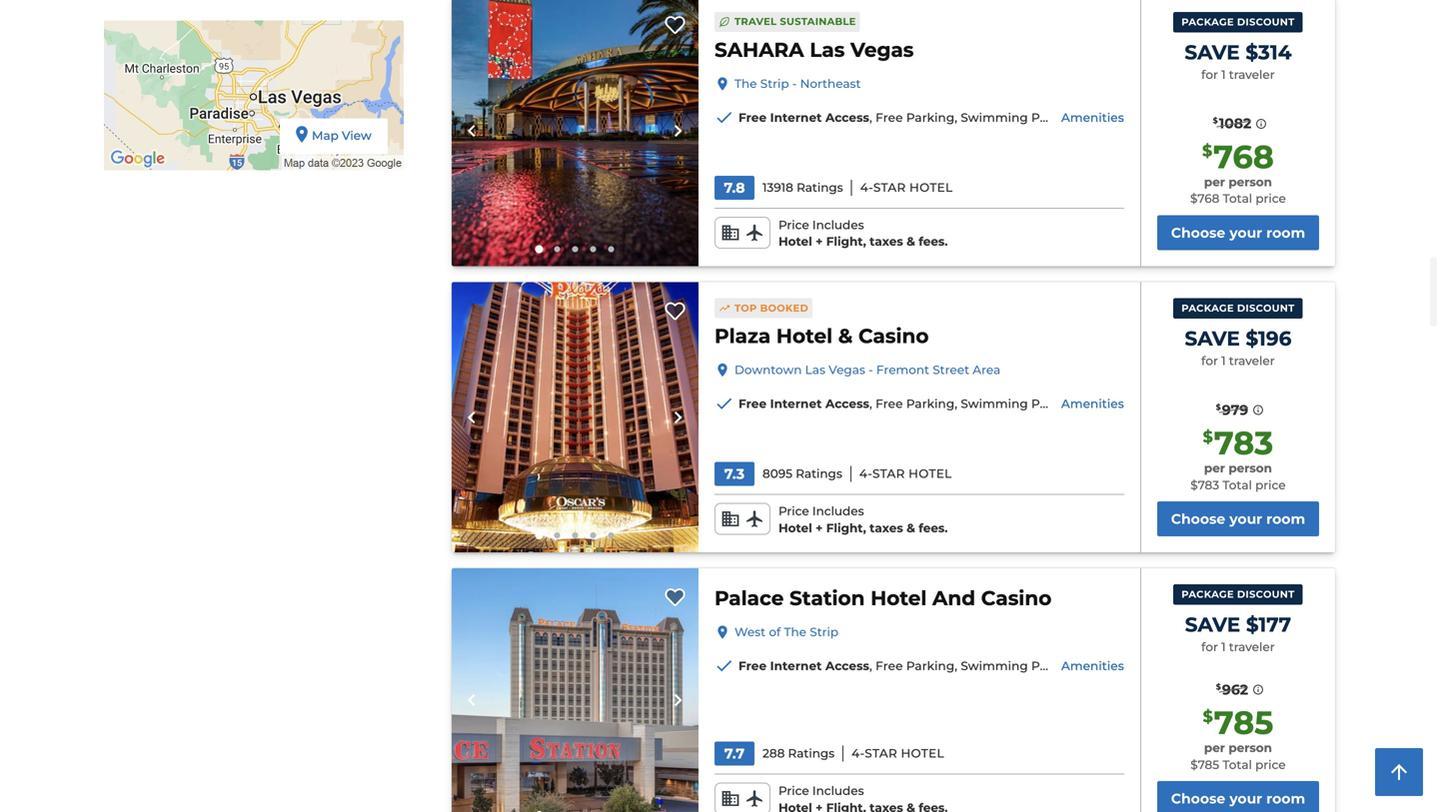 Task type: vqa. For each thing, say whether or not it's contained in the screenshot.
1831
no



Task type: locate. For each thing, give the bounding box(es) containing it.
street
[[933, 363, 970, 377]]

total right $785
[[1223, 758, 1253, 773]]

0 vertical spatial taxes
[[870, 235, 903, 249]]

$ for 783
[[1203, 427, 1214, 447]]

1
[[1222, 67, 1226, 82], [1222, 354, 1226, 368], [1222, 640, 1226, 655]]

free internet access , free parking , swimming pool ,
[[739, 110, 1062, 125], [739, 397, 1062, 411], [739, 659, 1062, 674]]

0 horizontal spatial the
[[735, 76, 757, 91]]

package up save $177 in the bottom of the page
[[1182, 589, 1235, 601]]

$ left 1082 in the right top of the page
[[1213, 116, 1218, 126]]

choose your room button down $783
[[1158, 502, 1320, 537]]

save for 785
[[1186, 613, 1241, 637]]

2 vertical spatial total
[[1223, 758, 1253, 773]]

1 taxes from the top
[[870, 235, 903, 249]]

total
[[1223, 192, 1253, 206], [1223, 478, 1253, 493], [1223, 758, 1253, 773]]

2 traveler from the top
[[1229, 354, 1275, 368]]

1 vertical spatial access
[[826, 397, 870, 411]]

0 vertical spatial the
[[735, 76, 757, 91]]

for down save $196
[[1202, 354, 1219, 368]]

access
[[826, 110, 870, 125], [826, 397, 870, 411], [826, 659, 870, 674]]

1 go to image #3 image from the top
[[572, 246, 578, 252]]

discount for 768
[[1238, 16, 1295, 28]]

choose for 783
[[1171, 511, 1226, 528]]

package discount up the save $314
[[1182, 16, 1295, 28]]

1 vertical spatial star
[[873, 467, 905, 482]]

discount up $196
[[1238, 302, 1295, 314]]

choose your room down $783
[[1171, 511, 1306, 528]]

choose your room button
[[1158, 215, 1320, 250], [1158, 502, 1320, 537], [1158, 782, 1320, 813]]

traveler down the save $314
[[1229, 67, 1275, 82]]

package
[[1182, 16, 1235, 28], [1182, 302, 1235, 314], [1182, 589, 1235, 601]]

swimming for 783
[[961, 397, 1028, 411]]

go to image #4 image for 768
[[590, 246, 596, 252]]

star right 13918 ratings
[[874, 181, 906, 195]]

0 vertical spatial fees.
[[919, 235, 948, 249]]

go to image #5 image for 768
[[608, 246, 614, 252]]

room
[[1267, 224, 1306, 241], [1267, 511, 1306, 528], [1267, 791, 1306, 808]]

2 vertical spatial &
[[907, 521, 916, 536]]

2 per from the top
[[1205, 461, 1226, 476]]

for for 783
[[1202, 354, 1219, 368]]

2 parking from the top
[[907, 397, 955, 411]]

choose your room button down the $768
[[1158, 215, 1320, 250]]

the down sahara at top
[[735, 76, 757, 91]]

2 choose your room button from the top
[[1158, 502, 1320, 537]]

ratings for 785
[[788, 747, 835, 761]]

2 vertical spatial choose your room
[[1171, 791, 1306, 808]]

person for 768
[[1229, 175, 1273, 189]]

free internet access , free parking , swimming pool , down northeast
[[739, 110, 1062, 125]]

0 vertical spatial 1
[[1222, 67, 1226, 82]]

3 person from the top
[[1229, 741, 1273, 756]]

2 vertical spatial price
[[1256, 758, 1286, 773]]

1 total from the top
[[1223, 192, 1253, 206]]

2 free internet access , free parking , swimming pool , from the top
[[739, 397, 1062, 411]]

flight,
[[827, 235, 867, 249], [827, 521, 867, 536]]

choose down the $768
[[1171, 224, 1226, 241]]

for for 785
[[1202, 640, 1219, 655]]

1 person from the top
[[1229, 175, 1273, 189]]

star for 768
[[874, 181, 906, 195]]

3 pool from the top
[[1032, 659, 1059, 674]]

internet
[[770, 110, 822, 125], [770, 397, 822, 411], [770, 659, 822, 674]]

price down 8095 ratings
[[779, 504, 809, 519]]

3 room from the top
[[1267, 791, 1306, 808]]

travel
[[735, 16, 777, 28]]

parking
[[907, 110, 955, 125], [907, 397, 955, 411], [907, 659, 955, 674]]

2 vertical spatial pool
[[1032, 659, 1059, 674]]

2 go to image #3 image from the top
[[572, 533, 578, 539]]

access down northeast
[[826, 110, 870, 125]]

288 ratings
[[763, 747, 835, 761]]

taxes
[[870, 235, 903, 249], [870, 521, 903, 536]]

1 vertical spatial pool
[[1032, 397, 1059, 411]]

las down 'plaza hotel & casino' element on the top of the page
[[805, 363, 826, 377]]

for 1 traveler down save $196
[[1202, 354, 1275, 368]]

price down 783
[[1256, 478, 1286, 493]]

$196
[[1246, 326, 1292, 351]]

3 access from the top
[[826, 659, 870, 674]]

2 package from the top
[[1182, 302, 1235, 314]]

price for 783
[[779, 504, 809, 519]]

1 vertical spatial strip
[[810, 625, 839, 640]]

casino up fremont
[[859, 324, 929, 348]]

go to image #4 image for 783
[[590, 533, 596, 539]]

1 package discount from the top
[[1182, 16, 1295, 28]]

+
[[816, 235, 823, 249], [816, 521, 823, 536]]

2 room from the top
[[1267, 511, 1306, 528]]

783
[[1215, 424, 1274, 463]]

3 internet from the top
[[770, 659, 822, 674]]

parking for 783
[[907, 397, 955, 411]]

1 vertical spatial property building image
[[452, 569, 699, 813]]

3 total from the top
[[1223, 758, 1253, 773]]

go to image #1 image
[[535, 245, 543, 253], [535, 532, 543, 540]]

price down 785
[[1256, 758, 1286, 773]]

1 vertical spatial ratings
[[796, 467, 843, 482]]

1 vertical spatial go to image #1 image
[[535, 532, 543, 540]]

0 vertical spatial swimming
[[961, 110, 1028, 125]]

your down the $ 768 per person $768 total price
[[1230, 224, 1263, 241]]

1 price from the top
[[779, 218, 809, 232]]

1 for 768
[[1222, 67, 1226, 82]]

the
[[735, 76, 757, 91], [784, 625, 807, 640]]

0 vertical spatial choose
[[1171, 224, 1226, 241]]

traveler down save $196
[[1229, 354, 1275, 368]]

$ left 768
[[1203, 141, 1213, 160]]

and
[[933, 586, 976, 611]]

2 includes from the top
[[813, 504, 864, 519]]

for for 768
[[1202, 67, 1219, 82]]

& for 768
[[907, 235, 916, 249]]

1 vertical spatial internet
[[770, 397, 822, 411]]

3 1 from the top
[[1222, 640, 1226, 655]]

access down west of the strip
[[826, 659, 870, 674]]

1 go to image #1 image from the top
[[535, 245, 543, 253]]

1 vertical spatial &
[[839, 324, 853, 348]]

per for 785
[[1205, 741, 1226, 756]]

$ for 1082
[[1213, 116, 1218, 126]]

price inside the $ 768 per person $768 total price
[[1256, 192, 1287, 206]]

discount up $314
[[1238, 16, 1295, 28]]

3 amenities from the top
[[1062, 659, 1125, 674]]

2 total from the top
[[1223, 478, 1253, 493]]

2 price from the top
[[1256, 478, 1286, 493]]

$ for 785
[[1203, 707, 1213, 727]]

traveler down save $177 in the bottom of the page
[[1229, 640, 1275, 655]]

plaza
[[715, 324, 771, 348]]

785
[[1214, 704, 1274, 743]]

total for 785
[[1223, 758, 1253, 773]]

internet down west of the strip
[[770, 659, 822, 674]]

room down $ 783 per person $783 total price
[[1267, 511, 1306, 528]]

your for 768
[[1230, 224, 1263, 241]]

1 vertical spatial per
[[1205, 461, 1226, 476]]

person inside $ 783 per person $783 total price
[[1229, 461, 1273, 476]]

1 choose your room button from the top
[[1158, 215, 1320, 250]]

0 vertical spatial total
[[1223, 192, 1253, 206]]

per for 783
[[1205, 461, 1226, 476]]

0 horizontal spatial strip
[[761, 76, 789, 91]]

go to image #3 image for 783
[[572, 533, 578, 539]]

3 discount from the top
[[1238, 589, 1295, 601]]

0 vertical spatial amenities
[[1062, 110, 1125, 125]]

2 price includes hotel + flight, taxes & fees. from the top
[[779, 504, 948, 536]]

pool for 785
[[1032, 659, 1059, 674]]

includes down 288 ratings
[[813, 784, 864, 799]]

0 vertical spatial go to image #3 image
[[572, 246, 578, 252]]

fremont
[[877, 363, 930, 377]]

1 down the save $314
[[1222, 67, 1226, 82]]

room down the $ 768 per person $768 total price
[[1267, 224, 1306, 241]]

go to image #3 image
[[572, 246, 578, 252], [572, 533, 578, 539]]

1 choose from the top
[[1171, 224, 1226, 241]]

go to image #4 image
[[590, 246, 596, 252], [590, 533, 596, 539]]

for down save $177 in the bottom of the page
[[1202, 640, 1219, 655]]

+ down 8095 ratings
[[816, 521, 823, 536]]

4-star hotel for 785
[[852, 747, 945, 761]]

1 flight, from the top
[[827, 235, 867, 249]]

7.7
[[725, 746, 745, 763]]

star for 785
[[865, 747, 898, 761]]

2 vertical spatial 4-
[[852, 747, 865, 761]]

choose your room down the $768
[[1171, 224, 1306, 241]]

2 pool from the top
[[1032, 397, 1059, 411]]

choose your room
[[1171, 224, 1306, 241], [1171, 511, 1306, 528], [1171, 791, 1306, 808]]

0 horizontal spatial casino
[[859, 324, 929, 348]]

$ left '979'
[[1216, 403, 1221, 412]]

price for 783
[[1256, 478, 1286, 493]]

star right 288 ratings
[[865, 747, 898, 761]]

2 + from the top
[[816, 521, 823, 536]]

1 your from the top
[[1230, 224, 1263, 241]]

0 vertical spatial free internet access , free parking , swimming pool ,
[[739, 110, 1062, 125]]

star right 8095 ratings
[[873, 467, 905, 482]]

price down 288 ratings
[[779, 784, 809, 799]]

2 amenities from the top
[[1062, 397, 1125, 411]]

price for 768
[[779, 218, 809, 232]]

2 go to image #2 image from the top
[[554, 533, 560, 539]]

1 vertical spatial casino
[[982, 586, 1052, 611]]

288
[[763, 747, 785, 761]]

1 save from the top
[[1185, 40, 1240, 64]]

4- right 13918 ratings
[[860, 181, 874, 195]]

package discount
[[1182, 16, 1295, 28], [1182, 302, 1295, 314], [1182, 589, 1295, 601]]

0 vertical spatial go to image #4 image
[[590, 246, 596, 252]]

$785
[[1191, 758, 1220, 773]]

for down the save $314
[[1202, 67, 1219, 82]]

ratings
[[797, 181, 843, 195], [796, 467, 843, 482], [788, 747, 835, 761]]

3 per from the top
[[1205, 741, 1226, 756]]

1 swimming from the top
[[961, 110, 1028, 125]]

your for 783
[[1230, 511, 1263, 528]]

pool for 783
[[1032, 397, 1059, 411]]

1 for from the top
[[1202, 67, 1219, 82]]

person
[[1229, 175, 1273, 189], [1229, 461, 1273, 476], [1229, 741, 1273, 756]]

$314
[[1246, 40, 1292, 64]]

of
[[769, 625, 781, 640]]

1 down save $177 in the bottom of the page
[[1222, 640, 1226, 655]]

facade/entrance image
[[452, 282, 699, 553]]

0 vertical spatial star
[[874, 181, 906, 195]]

choose your room down $785
[[1171, 791, 1306, 808]]

photo carousel region
[[452, 0, 699, 266], [452, 282, 699, 553], [452, 569, 699, 813]]

1 vertical spatial traveler
[[1229, 354, 1275, 368]]

0 vertical spatial package
[[1182, 16, 1235, 28]]

price includes hotel + flight, taxes & fees. for 768
[[779, 218, 948, 249]]

1 vertical spatial las
[[805, 363, 826, 377]]

choose your room button for 785
[[1158, 782, 1320, 813]]

1 free internet access , free parking , swimming pool , from the top
[[739, 110, 1062, 125]]

- left fremont
[[869, 363, 873, 377]]

per inside $ 785 per person $785 total price
[[1205, 741, 1226, 756]]

1 vertical spatial amenities
[[1062, 397, 1125, 411]]

1 internet from the top
[[770, 110, 822, 125]]

price for 768
[[1256, 192, 1287, 206]]

hotel
[[910, 181, 953, 195], [779, 235, 813, 249], [777, 324, 833, 348], [909, 467, 952, 482], [779, 521, 813, 536], [871, 586, 927, 611], [901, 747, 945, 761]]

2 price from the top
[[779, 504, 809, 519]]

total right $783
[[1223, 478, 1253, 493]]

2 vertical spatial swimming
[[961, 659, 1028, 674]]

4-star hotel
[[860, 181, 953, 195], [860, 467, 952, 482], [852, 747, 945, 761]]

package up the save $314
[[1182, 16, 1235, 28]]

$ inside the $ 768 per person $768 total price
[[1203, 141, 1213, 160]]

2 1 from the top
[[1222, 354, 1226, 368]]

total right the $768
[[1223, 192, 1253, 206]]

2 vertical spatial internet
[[770, 659, 822, 674]]

go to image #5 image
[[608, 246, 614, 252], [608, 533, 614, 539]]

photo carousel region for 768
[[452, 0, 699, 266]]

1 vertical spatial for 1 traveler
[[1202, 354, 1275, 368]]

package discount for 785
[[1182, 589, 1295, 601]]

0 vertical spatial flight,
[[827, 235, 867, 249]]

price inside $ 783 per person $783 total price
[[1256, 478, 1286, 493]]

1 vertical spatial for
[[1202, 354, 1219, 368]]

-
[[793, 76, 797, 91], [869, 363, 873, 377]]

price includes hotel + flight, taxes & fees.
[[779, 218, 948, 249], [779, 504, 948, 536]]

flight, down 13918 ratings
[[827, 235, 867, 249]]

for 1 traveler down the save $314
[[1202, 67, 1275, 82]]

1 + from the top
[[816, 235, 823, 249]]

package for 768
[[1182, 16, 1235, 28]]

property building image for 785
[[452, 569, 699, 813]]

fees. for 768
[[919, 235, 948, 249]]

price includes hotel + flight, taxes & fees. for 783
[[779, 504, 948, 536]]

price
[[779, 218, 809, 232], [779, 504, 809, 519], [779, 784, 809, 799]]

2 internet from the top
[[770, 397, 822, 411]]

1 price includes hotel + flight, taxes & fees. from the top
[[779, 218, 948, 249]]

0 vertical spatial choose your room button
[[1158, 215, 1320, 250]]

1 fees. from the top
[[919, 235, 948, 249]]

1 down save $196
[[1222, 354, 1226, 368]]

2 vertical spatial access
[[826, 659, 870, 674]]

northeast
[[800, 76, 861, 91]]

property building image
[[452, 0, 699, 266], [452, 569, 699, 813]]

$ inside $ 1082
[[1213, 116, 1218, 126]]

top booked
[[735, 302, 809, 314]]

2 vertical spatial traveler
[[1229, 640, 1275, 655]]

1 amenities from the top
[[1062, 110, 1125, 125]]

$ for 979
[[1216, 403, 1221, 412]]

casino right and
[[982, 586, 1052, 611]]

person inside $ 785 per person $785 total price
[[1229, 741, 1273, 756]]

2 vertical spatial room
[[1267, 791, 1306, 808]]

choose
[[1171, 224, 1226, 241], [1171, 511, 1226, 528], [1171, 791, 1226, 808]]

3 price from the top
[[1256, 758, 1286, 773]]

discount for 783
[[1238, 302, 1295, 314]]

1 vertical spatial 4-
[[860, 467, 873, 482]]

979
[[1222, 402, 1249, 419]]

choose your room button down $785
[[1158, 782, 1320, 813]]

$ left 785
[[1203, 707, 1213, 727]]

2 for from the top
[[1202, 354, 1219, 368]]

1 vertical spatial price
[[779, 504, 809, 519]]

0 vertical spatial go to image #1 image
[[535, 245, 543, 253]]

1 includes from the top
[[813, 218, 864, 232]]

1 horizontal spatial -
[[869, 363, 873, 377]]

2 your from the top
[[1230, 511, 1263, 528]]

1 for 785
[[1222, 640, 1226, 655]]

$ left 783
[[1203, 427, 1214, 447]]

save for 768
[[1185, 40, 1240, 64]]

person inside the $ 768 per person $768 total price
[[1229, 175, 1273, 189]]

2 taxes from the top
[[870, 521, 903, 536]]

1 package from the top
[[1182, 16, 1235, 28]]

0 vertical spatial 4-star hotel
[[860, 181, 953, 195]]

1 property building image from the top
[[452, 0, 699, 266]]

for 1 traveler down save $177 in the bottom of the page
[[1202, 640, 1275, 655]]

0 vertical spatial save
[[1185, 40, 1240, 64]]

includes for 768
[[813, 218, 864, 232]]

per up the $768
[[1205, 175, 1226, 189]]

0 vertical spatial for 1 traveler
[[1202, 67, 1275, 82]]

choose for 768
[[1171, 224, 1226, 241]]

,
[[870, 110, 873, 125], [955, 110, 958, 125], [1059, 110, 1062, 125], [1107, 110, 1110, 125], [1231, 110, 1234, 125], [870, 397, 873, 411], [955, 397, 958, 411], [1059, 397, 1062, 411], [1107, 397, 1110, 411], [870, 659, 873, 674], [955, 659, 958, 674], [1059, 659, 1062, 674], [1107, 659, 1110, 674]]

go to image #2 image
[[554, 246, 560, 252], [554, 533, 560, 539]]

total inside $ 783 per person $783 total price
[[1223, 478, 1253, 493]]

2 vertical spatial package
[[1182, 589, 1235, 601]]

0 vertical spatial las
[[810, 37, 845, 62]]

3 photo carousel region from the top
[[452, 569, 699, 813]]

las down sustainable
[[810, 37, 845, 62]]

west
[[735, 625, 766, 640]]

0 vertical spatial person
[[1229, 175, 1273, 189]]

+ for 768
[[816, 235, 823, 249]]

save for 783
[[1185, 326, 1241, 351]]

top
[[735, 302, 757, 314]]

go to image #3 image for 768
[[572, 246, 578, 252]]

3 swimming from the top
[[961, 659, 1028, 674]]

vegas down 'plaza hotel & casino' element on the top of the page
[[829, 363, 866, 377]]

2 vertical spatial amenities
[[1062, 659, 1125, 674]]

discount up $177
[[1238, 589, 1295, 601]]

ratings right 13918
[[797, 181, 843, 195]]

1 vertical spatial includes
[[813, 504, 864, 519]]

1 for 1 traveler from the top
[[1202, 67, 1275, 82]]

2 fees. from the top
[[919, 521, 948, 536]]

room down $ 785 per person $785 total price
[[1267, 791, 1306, 808]]

internet for 785
[[770, 659, 822, 674]]

+ down 13918 ratings
[[816, 235, 823, 249]]

3 traveler from the top
[[1229, 640, 1275, 655]]

1 vertical spatial fees.
[[919, 521, 948, 536]]

0 vertical spatial go to image #5 image
[[608, 246, 614, 252]]

vegas up northeast
[[851, 37, 914, 62]]

includes
[[813, 218, 864, 232], [813, 504, 864, 519], [813, 784, 864, 799]]

per inside $ 783 per person $783 total price
[[1205, 461, 1226, 476]]

4-
[[860, 181, 874, 195], [860, 467, 873, 482], [852, 747, 865, 761]]

2 person from the top
[[1229, 461, 1273, 476]]

0 vertical spatial strip
[[761, 76, 789, 91]]

2 access from the top
[[826, 397, 870, 411]]

choose your room for 768
[[1171, 224, 1306, 241]]

$ inside $ 979
[[1216, 403, 1221, 412]]

station
[[790, 586, 865, 611]]

2 package discount from the top
[[1182, 302, 1295, 314]]

4- right 8095 ratings
[[860, 467, 873, 482]]

2 vertical spatial person
[[1229, 741, 1273, 756]]

0 vertical spatial property building image
[[452, 0, 699, 266]]

1 pool from the top
[[1032, 110, 1059, 125]]

save left $177
[[1186, 613, 1241, 637]]

choose down $785
[[1171, 791, 1226, 808]]

save left $314
[[1185, 40, 1240, 64]]

price includes
[[779, 784, 864, 799]]

2 property building image from the top
[[452, 569, 699, 813]]

3 choose your room button from the top
[[1158, 782, 1320, 813]]

2 go to image #5 image from the top
[[608, 533, 614, 539]]

discount
[[1238, 16, 1295, 28], [1238, 302, 1295, 314], [1238, 589, 1295, 601]]

internet down 'downtown'
[[770, 397, 822, 411]]

las
[[810, 37, 845, 62], [805, 363, 826, 377]]

1 vertical spatial swimming
[[961, 397, 1028, 411]]

1 horizontal spatial strip
[[810, 625, 839, 640]]

$ inside $ 785 per person $785 total price
[[1203, 707, 1213, 727]]

1 vertical spatial discount
[[1238, 302, 1295, 314]]

save left $196
[[1185, 326, 1241, 351]]

amenities for 768
[[1062, 110, 1125, 125]]

includes down 8095 ratings
[[813, 504, 864, 519]]

1 traveler from the top
[[1229, 67, 1275, 82]]

vegas
[[851, 37, 914, 62], [829, 363, 866, 377]]

strip down sahara at top
[[761, 76, 789, 91]]

person for 783
[[1229, 461, 1273, 476]]

1 vertical spatial go to image #4 image
[[590, 533, 596, 539]]

0 vertical spatial internet
[[770, 110, 822, 125]]

photo carousel region for 783
[[452, 282, 699, 553]]

traveler for 783
[[1229, 354, 1275, 368]]

your down $ 783 per person $783 total price
[[1230, 511, 1263, 528]]

0 vertical spatial price
[[1256, 192, 1287, 206]]

1 vertical spatial flight,
[[827, 521, 867, 536]]

swimming
[[961, 110, 1028, 125], [961, 397, 1028, 411], [961, 659, 1028, 674]]

your
[[1230, 224, 1263, 241], [1230, 511, 1263, 528], [1230, 791, 1263, 808]]

per inside the $ 768 per person $768 total price
[[1205, 175, 1226, 189]]

choose your room for 785
[[1171, 791, 1306, 808]]

per up $783
[[1205, 461, 1226, 476]]

$
[[1213, 116, 1218, 126], [1203, 141, 1213, 160], [1216, 403, 1221, 412], [1203, 427, 1214, 447], [1217, 683, 1222, 692], [1203, 707, 1213, 727]]

person down '979'
[[1229, 461, 1273, 476]]

0 vertical spatial room
[[1267, 224, 1306, 241]]

free internet access , free parking , swimming pool , down fremont
[[739, 397, 1062, 411]]

person down 1082 in the right top of the page
[[1229, 175, 1273, 189]]

0 horizontal spatial -
[[793, 76, 797, 91]]

2 for 1 traveler from the top
[[1202, 354, 1275, 368]]

0 vertical spatial per
[[1205, 175, 1226, 189]]

2 vertical spatial for 1 traveler
[[1202, 640, 1275, 655]]

3 package discount from the top
[[1182, 589, 1295, 601]]

2 vertical spatial per
[[1205, 741, 1226, 756]]

view
[[342, 128, 372, 143]]

1 vertical spatial +
[[816, 521, 823, 536]]

price includes hotel + flight, taxes & fees. down 13918 ratings
[[779, 218, 948, 249]]

total inside $ 785 per person $785 total price
[[1223, 758, 1253, 773]]

13918
[[763, 181, 794, 195]]

1 photo carousel region from the top
[[452, 0, 699, 266]]

3 free internet access , free parking , swimming pool , from the top
[[739, 659, 1062, 674]]

7.8
[[724, 179, 745, 196]]

includes down 13918 ratings
[[813, 218, 864, 232]]

the right "of"
[[784, 625, 807, 640]]

1 vertical spatial person
[[1229, 461, 1273, 476]]

0 vertical spatial package discount
[[1182, 16, 1295, 28]]

1 per from the top
[[1205, 175, 1226, 189]]

2 vertical spatial free internet access , free parking , swimming pool ,
[[739, 659, 1062, 674]]

access for 785
[[826, 659, 870, 674]]

$ left 962
[[1217, 683, 1222, 692]]

3 save from the top
[[1186, 613, 1241, 637]]

amenities for 785
[[1062, 659, 1125, 674]]

pool
[[1032, 110, 1059, 125], [1032, 397, 1059, 411], [1032, 659, 1059, 674]]

price inside $ 785 per person $785 total price
[[1256, 758, 1286, 773]]

go to image #2 image for 768
[[554, 246, 560, 252]]

3 your from the top
[[1230, 791, 1263, 808]]

total inside the $ 768 per person $768 total price
[[1223, 192, 1253, 206]]

0 vertical spatial ratings
[[797, 181, 843, 195]]

3 choose from the top
[[1171, 791, 1226, 808]]

2 vertical spatial choose your room button
[[1158, 782, 1320, 813]]

$768
[[1191, 192, 1220, 206]]

package discount up save $177 in the bottom of the page
[[1182, 589, 1295, 601]]

1 vertical spatial photo carousel region
[[452, 282, 699, 553]]

3 choose your room from the top
[[1171, 791, 1306, 808]]

map view
[[312, 128, 372, 143]]

$ 768 per person $768 total price
[[1191, 137, 1287, 206]]

star
[[874, 181, 906, 195], [873, 467, 905, 482], [865, 747, 898, 761]]

ratings right 288
[[788, 747, 835, 761]]

$ for 768
[[1203, 141, 1213, 160]]

$ inside $ 783 per person $783 total price
[[1203, 427, 1214, 447]]

1 vertical spatial save
[[1185, 326, 1241, 351]]

2 choose from the top
[[1171, 511, 1226, 528]]

per
[[1205, 175, 1226, 189], [1205, 461, 1226, 476], [1205, 741, 1226, 756]]

access for 783
[[826, 397, 870, 411]]

2 choose your room from the top
[[1171, 511, 1306, 528]]

per for 768
[[1205, 175, 1226, 189]]

free internet access , free parking , swimming pool , down palace station hotel and casino element
[[739, 659, 1062, 674]]

strip
[[761, 76, 789, 91], [810, 625, 839, 640]]

price down 768
[[1256, 192, 1287, 206]]

1 go to image #2 image from the top
[[554, 246, 560, 252]]

travel sustainable
[[735, 16, 856, 28]]

962
[[1223, 682, 1249, 699]]

2 flight, from the top
[[827, 521, 867, 536]]

&
[[907, 235, 916, 249], [839, 324, 853, 348], [907, 521, 916, 536]]

person down 962
[[1229, 741, 1273, 756]]

1 vertical spatial your
[[1230, 511, 1263, 528]]

flight, down 8095 ratings
[[827, 521, 867, 536]]

free
[[739, 110, 767, 125], [876, 110, 903, 125], [739, 397, 767, 411], [876, 397, 903, 411], [739, 659, 767, 674], [876, 659, 903, 674]]

0 vertical spatial +
[[816, 235, 823, 249]]

1 1 from the top
[[1222, 67, 1226, 82]]

2 discount from the top
[[1238, 302, 1295, 314]]

2 vertical spatial ratings
[[788, 747, 835, 761]]

2 swimming from the top
[[961, 397, 1028, 411]]

palace station hotel and casino element
[[715, 585, 1052, 613]]

ratings right 8095
[[796, 467, 843, 482]]

2 go to image #1 image from the top
[[535, 532, 543, 540]]

2 vertical spatial save
[[1186, 613, 1241, 637]]

1 vertical spatial total
[[1223, 478, 1253, 493]]

4- up price includes
[[852, 747, 865, 761]]

1 go to image #4 image from the top
[[590, 246, 596, 252]]

for 1 traveler for 785
[[1202, 640, 1275, 655]]

13918 ratings
[[763, 181, 843, 195]]

$783
[[1191, 478, 1220, 493]]

& for 783
[[907, 521, 916, 536]]

strip down the station
[[810, 625, 839, 640]]

2 vertical spatial parking
[[907, 659, 955, 674]]

1 vertical spatial choose your room button
[[1158, 502, 1320, 537]]

3 for from the top
[[1202, 640, 1219, 655]]

0 vertical spatial access
[[826, 110, 870, 125]]

amenities
[[1062, 110, 1125, 125], [1062, 397, 1125, 411], [1062, 659, 1125, 674]]

ratings for 768
[[797, 181, 843, 195]]

package up save $196
[[1182, 302, 1235, 314]]

internet down the strip - northeast
[[770, 110, 822, 125]]

save
[[1185, 40, 1240, 64], [1185, 326, 1241, 351], [1186, 613, 1241, 637]]

for 1 traveler
[[1202, 67, 1275, 82], [1202, 354, 1275, 368], [1202, 640, 1275, 655]]

1 vertical spatial package
[[1182, 302, 1235, 314]]

- left northeast
[[793, 76, 797, 91]]

2 vertical spatial star
[[865, 747, 898, 761]]

price includes hotel + flight, taxes & fees. down 8095 ratings
[[779, 504, 948, 536]]

price down 13918 ratings
[[779, 218, 809, 232]]

0 vertical spatial your
[[1230, 224, 1263, 241]]

1 vertical spatial vegas
[[829, 363, 866, 377]]

0 vertical spatial photo carousel region
[[452, 0, 699, 266]]

0 vertical spatial go to image #2 image
[[554, 246, 560, 252]]

access down downtown las vegas - fremont street area
[[826, 397, 870, 411]]

your down $ 785 per person $785 total price
[[1230, 791, 1263, 808]]

2 go to image #4 image from the top
[[590, 533, 596, 539]]

1 vertical spatial package discount
[[1182, 302, 1295, 314]]

0 vertical spatial price includes hotel + flight, taxes & fees.
[[779, 218, 948, 249]]

1 choose your room from the top
[[1171, 224, 1306, 241]]

3 package from the top
[[1182, 589, 1235, 601]]

package discount up save $196
[[1182, 302, 1295, 314]]

0 vertical spatial vegas
[[851, 37, 914, 62]]

2 save from the top
[[1185, 326, 1241, 351]]

price
[[1256, 192, 1287, 206], [1256, 478, 1286, 493], [1256, 758, 1286, 773]]

3 parking from the top
[[907, 659, 955, 674]]

sahara las vegas
[[715, 37, 914, 62]]

choose down $783
[[1171, 511, 1226, 528]]

$ inside $ 962
[[1217, 683, 1222, 692]]

per up $785
[[1205, 741, 1226, 756]]

traveler
[[1229, 67, 1275, 82], [1229, 354, 1275, 368], [1229, 640, 1275, 655]]

1 room from the top
[[1267, 224, 1306, 241]]

1 go to image #5 image from the top
[[608, 246, 614, 252]]

swimming for 785
[[961, 659, 1028, 674]]

3 for 1 traveler from the top
[[1202, 640, 1275, 655]]



Task type: describe. For each thing, give the bounding box(es) containing it.
8095 ratings
[[763, 467, 843, 482]]

go to image #1 image for 768
[[535, 245, 543, 253]]

palace station hotel and casino
[[715, 586, 1052, 611]]

internet for 783
[[770, 397, 822, 411]]

+ for 783
[[816, 521, 823, 536]]

traveler for 785
[[1229, 640, 1275, 655]]

$177
[[1247, 613, 1292, 637]]

3 price from the top
[[779, 784, 809, 799]]

3 includes from the top
[[813, 784, 864, 799]]

free internet access , free parking , swimming pool , for 785
[[739, 659, 1062, 674]]

go to image #1 image for 783
[[535, 532, 543, 540]]

plaza hotel & casino
[[715, 324, 929, 348]]

room for 783
[[1267, 511, 1306, 528]]

4-star hotel for 768
[[860, 181, 953, 195]]

1 parking from the top
[[907, 110, 955, 125]]

total for 783
[[1223, 478, 1253, 493]]

choose for 785
[[1171, 791, 1226, 808]]

the strip - northeast
[[735, 76, 861, 91]]

palace
[[715, 586, 784, 611]]

for 1 traveler for 768
[[1202, 67, 1275, 82]]

$ 1082
[[1213, 115, 1252, 132]]

save $314
[[1185, 40, 1292, 64]]

sahara las vegas element
[[715, 36, 914, 64]]

$ for 962
[[1217, 683, 1222, 692]]

0 vertical spatial -
[[793, 76, 797, 91]]

7.3
[[725, 466, 745, 483]]

free internet access , free parking , swimming pool , for 783
[[739, 397, 1062, 411]]

person for 785
[[1229, 741, 1273, 756]]

area
[[973, 363, 1001, 377]]

for 1 traveler for 783
[[1202, 354, 1275, 368]]

go to image #2 image for 783
[[554, 533, 560, 539]]

package discount for 768
[[1182, 16, 1295, 28]]

photo carousel region for 785
[[452, 569, 699, 813]]

choose your room button for 783
[[1158, 502, 1320, 537]]

sahara
[[715, 37, 804, 62]]

discount for 785
[[1238, 589, 1295, 601]]

traveler for 768
[[1229, 67, 1275, 82]]

save $196
[[1185, 326, 1292, 351]]

plaza hotel & casino element
[[715, 322, 929, 350]]

west of the strip
[[735, 625, 839, 640]]

downtown
[[735, 363, 802, 377]]

go to image #5 image for 783
[[608, 533, 614, 539]]

your for 785
[[1230, 791, 1263, 808]]

4- for 768
[[860, 181, 874, 195]]

1 horizontal spatial the
[[784, 625, 807, 640]]

0 vertical spatial casino
[[859, 324, 929, 348]]

flight, for 783
[[827, 521, 867, 536]]

room for 785
[[1267, 791, 1306, 808]]

choose your room button for 768
[[1158, 215, 1320, 250]]

includes for 783
[[813, 504, 864, 519]]

sustainable
[[780, 16, 856, 28]]

choose your room for 783
[[1171, 511, 1306, 528]]

taxes for 783
[[870, 521, 903, 536]]

flight, for 768
[[827, 235, 867, 249]]

map
[[312, 128, 339, 143]]

las for downtown
[[805, 363, 826, 377]]

vegas for downtown
[[829, 363, 866, 377]]

las for sahara
[[810, 37, 845, 62]]

package discount for 783
[[1182, 302, 1295, 314]]

price for 785
[[1256, 758, 1286, 773]]

$ 979
[[1216, 402, 1249, 419]]

4-star hotel for 783
[[860, 467, 952, 482]]

1 horizontal spatial casino
[[982, 586, 1052, 611]]

vegas for sahara
[[851, 37, 914, 62]]

4- for 783
[[860, 467, 873, 482]]

star for 783
[[873, 467, 905, 482]]

1082
[[1219, 115, 1252, 132]]

parking for 785
[[907, 659, 955, 674]]

1 for 783
[[1222, 354, 1226, 368]]

downtown las vegas - fremont street area
[[735, 363, 1001, 377]]

8095
[[763, 467, 793, 482]]

fees. for 783
[[919, 521, 948, 536]]

taxes for 768
[[870, 235, 903, 249]]

$ 962
[[1217, 682, 1249, 699]]

4- for 785
[[852, 747, 865, 761]]

save $177
[[1186, 613, 1292, 637]]

total for 768
[[1223, 192, 1253, 206]]

768
[[1214, 137, 1275, 176]]

$ 783 per person $783 total price
[[1191, 424, 1286, 493]]

1 access from the top
[[826, 110, 870, 125]]

ratings for 783
[[796, 467, 843, 482]]

property building image for 768
[[452, 0, 699, 266]]

amenities for 783
[[1062, 397, 1125, 411]]

package for 785
[[1182, 589, 1235, 601]]

1 vertical spatial -
[[869, 363, 873, 377]]

& inside 'plaza hotel & casino' element
[[839, 324, 853, 348]]

booked
[[760, 302, 809, 314]]

$ 785 per person $785 total price
[[1191, 704, 1286, 773]]

package for 783
[[1182, 302, 1235, 314]]



